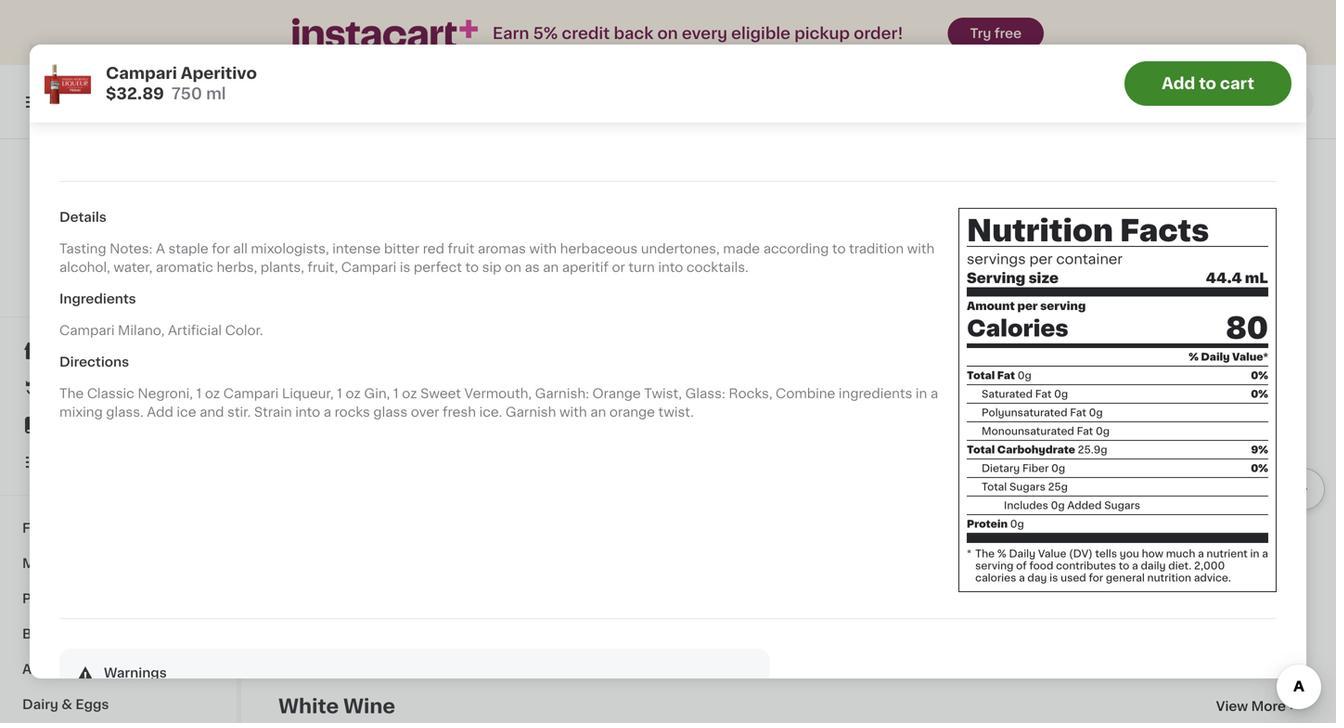 Task type: vqa. For each thing, say whether or not it's contained in the screenshot.
artificial
yes



Task type: describe. For each thing, give the bounding box(es) containing it.
falcon spirits aperitivo aplomado
[[676, 35, 826, 66]]

13 for peroni
[[496, 132, 518, 152]]

ice.
[[480, 406, 503, 419]]

polyunsaturated
[[982, 408, 1068, 418]]

stock
[[122, 72, 151, 82]]

$ 13 09 for x
[[1111, 132, 1156, 152]]

a up 2,000
[[1199, 549, 1205, 559]]

aperitivo inside campari aperitivo $32.89 750 ml
[[181, 65, 257, 81]]

serving inside * the % daily value (dv) tells you how much a nutrient in a serving of food contributes to a daily diet. 2,000 calories a day is used for general nutrition advice.
[[976, 561, 1014, 571]]

& for dairy
[[62, 698, 72, 711]]

% inside * the % daily value (dv) tells you how much a nutrient in a serving of food contributes to a daily diet. 2,000 calories a day is used for general nutrition advice.
[[998, 549, 1007, 559]]

blvd.
[[1099, 95, 1135, 109]]

campari aperitivo button
[[900, 339, 1092, 596]]

glass
[[374, 406, 408, 419]]

calories
[[976, 573, 1017, 583]]

an inside the classic negroni, 1 oz campari liqueur, 1 oz  gin, 1 oz sweet vermouth, garnish: orange twist, glass: rocks, combine ingredients in a mixing glass. add ice and stir. strain into a rocks glass over fresh ice. garnish with an orange twist.
[[591, 406, 606, 419]]

$ inside $ 42 79
[[1111, 542, 1118, 552]]

add inside the classic negroni, 1 oz campari liqueur, 1 oz  gin, 1 oz sweet vermouth, garnish: orange twist, glass: rocks, combine ingredients in a mixing glass. add ice and stir. strain into a rocks glass over fresh ice. garnish with an orange twist.
[[147, 406, 173, 419]]

amount per serving
[[967, 301, 1086, 312]]

directions
[[59, 355, 129, 368]]

add up saturated fat 0g
[[1050, 355, 1078, 368]]

oz up rocks
[[346, 387, 361, 400]]

pickup
[[881, 95, 930, 109]]

* the % daily value (dv) tells you how much a nutrient in a serving of food contributes to a daily diet. 2,000 calories a day is used for general nutrition advice.
[[967, 549, 1269, 583]]

total for saturated fat 0g
[[967, 370, 995, 381]]

santa
[[998, 95, 1039, 109]]

2 1 from the left
[[337, 387, 343, 400]]

to inside * the % daily value (dv) tells you how much a nutrient in a serving of food contributes to a daily diet. 2,000 calories a day is used for general nutrition advice.
[[1119, 561, 1130, 571]]

1 view more from the top
[[1217, 291, 1287, 304]]

ml
[[206, 86, 226, 102]]

liqueur inside button
[[567, 35, 616, 48]]

azzurro
[[565, 176, 614, 189]]

milano,
[[118, 324, 165, 337]]

2 add button from the left
[[1222, 344, 1294, 378]]

$32.89 element
[[900, 539, 1092, 563]]

size
[[1029, 272, 1059, 285]]

general
[[1106, 573, 1145, 583]]

st. agrestis paradiso aperitivo button
[[265, 0, 455, 84]]

dairy & eggs
[[22, 698, 109, 711]]

lager inside birra peroni non alcoholic zero nastro azzurro lager
[[618, 176, 655, 189]]

liqueur,
[[282, 387, 334, 400]]

fernet-branca liqueur
[[470, 35, 616, 48]]

bakery link
[[11, 616, 226, 652]]

it
[[81, 382, 91, 395]]

falcon spirits aperitivo aplomado button
[[676, 0, 866, 84]]

0 horizontal spatial with
[[530, 242, 557, 255]]

carbohydrate
[[998, 445, 1076, 455]]

1 view more link from the top
[[1217, 289, 1300, 307]]

wine
[[343, 697, 396, 716]]

oz up 'over'
[[402, 387, 417, 400]]

cart
[[1221, 76, 1255, 91]]

much
[[1167, 549, 1196, 559]]

0g inside total sugars 25g includes 0g added sugars
[[1051, 500, 1065, 511]]

protein
[[967, 519, 1008, 529]]

1 99 from the left
[[308, 133, 322, 144]]

2 view more from the top
[[1217, 700, 1287, 713]]

to left tradition
[[833, 242, 846, 255]]

2 67.2 from the left
[[918, 175, 940, 185]]

79
[[1146, 542, 1159, 552]]

2 x from the left
[[909, 175, 916, 185]]

for inside tasting notes: a staple for all mixologists, intense bitter red fruit aromas with herbaceous undertones, made according to tradition with alcohol, water, aromatic herbs, plants, fruit, campari is perfect to sip on as an aperitif or turn into cocktails.
[[212, 242, 230, 255]]

in inside the classic negroni, 1 oz campari liqueur, 1 oz  gin, 1 oz sweet vermouth, garnish: orange twist, glass: rocks, combine ingredients in a mixing glass. add ice and stir. strain into a rocks glass over fresh ice. garnish with an orange twist.
[[916, 387, 928, 400]]

bresca dorada arangiu button
[[1087, 0, 1277, 66]]

1 vertical spatial per
[[1018, 301, 1038, 312]]

combine
[[776, 387, 836, 400]]

view for second view more link from the bottom
[[1217, 291, 1249, 304]]

advice.
[[1195, 573, 1232, 583]]

fernet-
[[470, 35, 518, 48]]

fat for polyunsaturated
[[1071, 408, 1087, 418]]

again
[[94, 382, 131, 395]]

15
[[703, 132, 725, 152]]

in-
[[106, 272, 121, 282]]

09 for peroni
[[520, 133, 534, 144]]

in inside * the % daily value (dv) tells you how much a nutrient in a serving of food contributes to a daily diet. 2,000 calories a day is used for general nutrition advice.
[[1251, 549, 1260, 559]]

3 6 x 67.2 fl oz from the left
[[1107, 175, 1171, 185]]

eataly logo image
[[78, 162, 159, 243]]

into inside tasting notes: a staple for all mixologists, intense bitter red fruit aromas with herbaceous undertones, made according to tradition with alcohol, water, aromatic herbs, plants, fruit, campari is perfect to sip on as an aperitif or turn into cocktails.
[[659, 261, 683, 274]]

serving
[[967, 272, 1026, 285]]

a left rocks
[[324, 406, 331, 419]]

many
[[78, 72, 107, 82]]

2 99 from the left
[[930, 133, 944, 144]]

add to cart
[[1162, 76, 1255, 91]]

credit
[[562, 26, 610, 41]]

0
[[1285, 96, 1295, 109]]

2 horizontal spatial with
[[908, 242, 935, 255]]

lager inside "menabrea bionda premium lager"
[[693, 176, 730, 189]]

100% satisfaction guarantee
[[47, 290, 197, 300]]

instacart plus icon image
[[292, 18, 478, 49]]

1 horizontal spatial serving
[[1041, 301, 1086, 312]]

0 vertical spatial 42
[[1118, 541, 1144, 560]]

80
[[1226, 314, 1269, 343]]

produce link
[[11, 581, 226, 616]]

0 vertical spatial daily
[[1202, 352, 1231, 362]]

over
[[411, 406, 439, 419]]

to left sip
[[466, 261, 479, 274]]

truffles
[[63, 522, 114, 535]]

with inside the classic negroni, 1 oz campari liqueur, 1 oz  gin, 1 oz sweet vermouth, garnish: orange twist, glass: rocks, combine ingredients in a mixing glass. add ice and stir. strain into a rocks glass over fresh ice. garnish with an orange twist.
[[560, 406, 587, 419]]

1 67.2 from the left
[[297, 175, 318, 185]]

how
[[1142, 549, 1164, 559]]

garnish
[[506, 406, 556, 419]]

aperitivo inside st. agrestis paradiso aperitivo
[[265, 53, 323, 66]]

undertones,
[[641, 242, 720, 255]]

higher
[[42, 272, 78, 282]]

pickup at 10250 santa monica blvd.
[[881, 95, 1135, 109]]

total for dietary fiber 0g
[[967, 445, 995, 455]]

seedlip
[[1107, 566, 1156, 579]]

42 inside seedlip spirits, non- alcoholic, citrus, grove 42
[[1263, 584, 1280, 597]]

0% for 9%
[[1252, 463, 1269, 473]]

1 x from the left
[[288, 175, 294, 185]]

add inside button
[[1162, 76, 1196, 91]]

oz up facts
[[1159, 175, 1171, 185]]

value*
[[1233, 352, 1269, 362]]

added
[[1068, 500, 1102, 511]]

buy it again
[[52, 382, 131, 395]]

and
[[200, 406, 224, 419]]

prices
[[150, 272, 183, 282]]

alcoholic
[[594, 157, 655, 170]]

guarantee
[[143, 290, 197, 300]]

ice
[[177, 406, 196, 419]]

fresh truffles link
[[11, 511, 226, 546]]

nastro
[[518, 176, 562, 189]]

13 for x
[[1118, 132, 1139, 152]]

aplomado
[[676, 53, 743, 66]]

container
[[1057, 253, 1123, 266]]

gin,
[[364, 387, 390, 400]]

fruit
[[448, 242, 475, 255]]

aromatic
[[156, 261, 213, 274]]

a right ingredients
[[931, 387, 939, 400]]

2 fl from the left
[[942, 175, 949, 185]]

a down you
[[1133, 561, 1139, 571]]

44.4
[[1207, 272, 1243, 285]]

ml
[[1246, 272, 1269, 285]]

negroni,
[[138, 387, 193, 400]]

all
[[233, 242, 248, 255]]

mixologists,
[[251, 242, 329, 255]]

recipes
[[52, 419, 107, 432]]

$32.89
[[106, 86, 164, 102]]

add down the 80 on the top
[[1258, 355, 1285, 368]]

staple
[[168, 242, 209, 255]]

alcohol link
[[11, 652, 226, 687]]

plants,
[[261, 261, 304, 274]]

back
[[614, 26, 654, 41]]

09 for x
[[1141, 133, 1156, 144]]

menabrea
[[693, 157, 759, 170]]

sip
[[482, 261, 502, 274]]

non
[[564, 157, 591, 170]]

is inside tasting notes: a staple for all mixologists, intense bitter red fruit aromas with herbaceous undertones, made according to tradition with alcohol, water, aromatic herbs, plants, fruit, campari is perfect to sip on as an aperitif or turn into cocktails.
[[400, 261, 411, 274]]

tells
[[1096, 549, 1118, 559]]

25g
[[1049, 482, 1068, 492]]

10am
[[1131, 95, 1169, 109]]

1 liqueur from the left
[[105, 35, 154, 48]]

0 vertical spatial sugars
[[1010, 482, 1046, 492]]

classic
[[87, 387, 134, 400]]

grove
[[1221, 584, 1260, 597]]

meat
[[22, 557, 57, 570]]

0 horizontal spatial in
[[110, 72, 119, 82]]



Task type: locate. For each thing, give the bounding box(es) containing it.
1 vertical spatial in
[[916, 387, 928, 400]]

nutrition
[[1148, 573, 1192, 583]]

ingredients
[[839, 387, 913, 400]]

42 right grove
[[1263, 584, 1280, 597]]

rocks,
[[729, 387, 773, 400]]

2 lager from the left
[[618, 176, 655, 189]]

spirits
[[722, 35, 764, 48]]

product group containing add
[[900, 339, 1092, 613]]

into
[[659, 261, 683, 274], [295, 406, 320, 419]]

white wine
[[278, 697, 396, 716]]

1 vertical spatial serving
[[976, 561, 1014, 571]]

lager
[[693, 176, 730, 189], [618, 176, 655, 189]]

the
[[59, 387, 84, 400], [976, 549, 995, 559]]

0 vertical spatial is
[[400, 261, 411, 274]]

item carousel region containing 11
[[278, 0, 1326, 257]]

with down garnish:
[[560, 406, 587, 419]]

aperitivo up 'ml'
[[181, 65, 257, 81]]

1 horizontal spatial is
[[1050, 573, 1059, 583]]

1 1 from the left
[[196, 387, 202, 400]]

campari up 'shop'
[[59, 324, 115, 337]]

0 vertical spatial for
[[212, 242, 230, 255]]

with right tradition
[[908, 242, 935, 255]]

1 up ice
[[196, 387, 202, 400]]

09 down 10am
[[1141, 133, 1156, 144]]

1 horizontal spatial in
[[916, 387, 928, 400]]

1 horizontal spatial an
[[591, 406, 606, 419]]

0 horizontal spatial into
[[295, 406, 320, 419]]

1 vertical spatial sugars
[[1105, 500, 1141, 511]]

oz down 10250 at the right
[[952, 175, 964, 185]]

1 horizontal spatial product group
[[1107, 339, 1300, 631]]

an
[[543, 261, 559, 274], [591, 406, 606, 419]]

into inside the classic negroni, 1 oz campari liqueur, 1 oz  gin, 1 oz sweet vermouth, garnish: orange twist, glass: rocks, combine ingredients in a mixing glass. add ice and stir. strain into a rocks glass over fresh ice. garnish with an orange twist.
[[295, 406, 320, 419]]

per up size
[[1030, 253, 1053, 266]]

item carousel region
[[278, 0, 1326, 257], [278, 331, 1326, 666]]

aromas
[[478, 242, 526, 255]]

0 horizontal spatial sugars
[[1010, 482, 1046, 492]]

the inside the classic negroni, 1 oz campari liqueur, 1 oz  gin, 1 oz sweet vermouth, garnish: orange twist, glass: rocks, combine ingredients in a mixing glass. add ice and stir. strain into a rocks glass over fresh ice. garnish with an orange twist.
[[59, 387, 84, 400]]

fl
[[320, 175, 327, 185], [942, 175, 949, 185], [1149, 175, 1156, 185]]

campari for campari aperitivo $32.89 750 ml
[[106, 65, 177, 81]]

with up as at top left
[[530, 242, 557, 255]]

67.2 up mixologists,
[[297, 175, 318, 185]]

1 up rocks
[[337, 387, 343, 400]]

campari inside campari aperitivo $32.89 750 ml
[[106, 65, 177, 81]]

0 vertical spatial item carousel region
[[278, 0, 1326, 257]]

premium
[[811, 157, 869, 170]]

campari up stir.
[[223, 387, 279, 400]]

to inside button
[[1200, 76, 1217, 91]]

$ inside $ 15 29
[[697, 133, 703, 144]]

sugars up includes
[[1010, 482, 1046, 492]]

aperol liqueur
[[59, 35, 154, 48]]

st.
[[265, 35, 282, 48]]

for left 'all'
[[212, 242, 230, 255]]

2 view more link from the top
[[1217, 697, 1300, 716]]

6 x 67.2 fl oz
[[278, 175, 342, 185], [900, 175, 964, 185], [1107, 175, 1171, 185]]

3 67.2 from the left
[[1125, 175, 1147, 185]]

for
[[212, 242, 230, 255], [1089, 573, 1104, 583]]

recipes link
[[11, 407, 226, 444]]

1 vertical spatial 0%
[[1252, 389, 1269, 399]]

6 x 67.2 fl oz up facts
[[1107, 175, 1171, 185]]

an down the orange at bottom
[[591, 406, 606, 419]]

in right ingredients
[[916, 387, 928, 400]]

3 fl from the left
[[1149, 175, 1156, 185]]

total sugars 25g includes 0g added sugars
[[982, 482, 1141, 511]]

dairy
[[22, 698, 58, 711]]

aperitivo inside product group
[[959, 566, 1017, 579]]

contratto winery fernet button
[[881, 0, 1072, 66]]

total up saturated
[[967, 370, 995, 381]]

pickup
[[795, 26, 850, 41]]

higher than in-store prices
[[42, 272, 183, 282]]

99 down st. agrestis paradiso aperitivo
[[308, 133, 322, 144]]

campari inside the classic negroni, 1 oz campari liqueur, 1 oz  gin, 1 oz sweet vermouth, garnish: orange twist, glass: rocks, combine ingredients in a mixing glass. add ice and stir. strain into a rocks glass over fresh ice. garnish with an orange twist.
[[223, 387, 279, 400]]

1 vertical spatial &
[[62, 698, 72, 711]]

1 vertical spatial an
[[591, 406, 606, 419]]

2 vertical spatial in
[[1251, 549, 1260, 559]]

liqueur right 5%
[[567, 35, 616, 48]]

1 09 from the left
[[520, 133, 534, 144]]

sugars right the "added"
[[1105, 500, 1141, 511]]

42 up seedlip at bottom right
[[1118, 541, 1144, 560]]

0 horizontal spatial 6
[[278, 175, 285, 185]]

1 horizontal spatial $ 13 09
[[1111, 132, 1156, 152]]

0 vertical spatial an
[[543, 261, 559, 274]]

1 view from the top
[[1217, 291, 1249, 304]]

as
[[525, 261, 540, 274]]

total up 'dietary'
[[967, 445, 995, 455]]

13 down blvd.
[[1118, 132, 1139, 152]]

2 13 from the left
[[1118, 132, 1139, 152]]

1 vertical spatial view more link
[[1217, 697, 1300, 716]]

alcohol,
[[59, 261, 110, 274]]

view for first view more link from the bottom of the page
[[1217, 700, 1249, 713]]

0 vertical spatial %
[[1189, 352, 1199, 362]]

1 vertical spatial on
[[505, 261, 522, 274]]

2 horizontal spatial 67.2
[[1125, 175, 1147, 185]]

2 6 x 67.2 fl oz from the left
[[900, 175, 964, 185]]

aperitivo down the $32.89 element
[[959, 566, 1017, 579]]

1 item carousel region from the top
[[278, 0, 1326, 257]]

1 horizontal spatial into
[[659, 261, 683, 274]]

fat for saturated
[[1036, 389, 1052, 399]]

0 horizontal spatial add button
[[1015, 344, 1087, 378]]

the right *
[[976, 549, 995, 559]]

2 horizontal spatial 6 x 67.2 fl oz
[[1107, 175, 1171, 185]]

0 horizontal spatial liqueur
[[105, 35, 154, 48]]

-
[[1172, 95, 1179, 109]]

0 horizontal spatial 6 x 67.2 fl oz
[[278, 175, 342, 185]]

all
[[195, 98, 208, 108]]

1 horizontal spatial 6
[[900, 175, 907, 185]]

to up the 11am
[[1200, 76, 1217, 91]]

67.2 up facts
[[1125, 175, 1147, 185]]

fresh
[[22, 522, 60, 535]]

1 product group from the left
[[900, 339, 1092, 613]]

amount
[[967, 301, 1015, 312]]

0 vertical spatial &
[[60, 557, 71, 570]]

white wine link
[[278, 695, 396, 718]]

1 vertical spatial more
[[1252, 700, 1287, 713]]

the up the mixing
[[59, 387, 84, 400]]

bakery
[[22, 628, 69, 641]]

is down bitter
[[400, 261, 411, 274]]

serving up calories
[[976, 561, 1014, 571]]

0 vertical spatial total
[[967, 370, 995, 381]]

2 horizontal spatial 6
[[1107, 175, 1114, 185]]

product group
[[900, 339, 1092, 613], [1107, 339, 1300, 631]]

campari for campari aperitivo
[[900, 566, 955, 579]]

1 horizontal spatial fl
[[942, 175, 949, 185]]

0 vertical spatial view
[[1217, 291, 1249, 304]]

for down contributes
[[1089, 573, 1104, 583]]

fl up mixologists,
[[320, 175, 327, 185]]

on left as at top left
[[505, 261, 522, 274]]

alcoholic,
[[1107, 584, 1171, 597]]

0 horizontal spatial x
[[288, 175, 294, 185]]

1 horizontal spatial %
[[1189, 352, 1199, 362]]

$ 13 09 for peroni
[[489, 132, 534, 152]]

shop
[[52, 344, 87, 357]]

campari left calories
[[900, 566, 955, 579]]

67.2 down at
[[918, 175, 940, 185]]

1 11 from the left
[[289, 132, 306, 152]]

6 up tradition
[[900, 175, 907, 185]]

0 vertical spatial into
[[659, 261, 683, 274]]

is
[[400, 261, 411, 274], [1050, 573, 1059, 583]]

% left value* on the right of page
[[1189, 352, 1199, 362]]

$ 13 09 down blvd.
[[1111, 132, 1156, 152]]

0 horizontal spatial 1
[[196, 387, 202, 400]]

campari for campari milano, artificial color.
[[59, 324, 115, 337]]

0 vertical spatial view more link
[[1217, 289, 1300, 307]]

daily inside * the % daily value (dv) tells you how much a nutrient in a serving of food contributes to a daily diet. 2,000 calories a day is used for general nutrition advice.
[[1009, 549, 1036, 559]]

paradiso
[[343, 35, 399, 48]]

fl up facts
[[1149, 175, 1156, 185]]

per inside nutrition facts servings per container
[[1030, 253, 1053, 266]]

eataly
[[97, 250, 139, 263]]

67.2
[[297, 175, 318, 185], [918, 175, 940, 185], [1125, 175, 1147, 185]]

& right meat
[[60, 557, 71, 570]]

1 vertical spatial view
[[1217, 700, 1249, 713]]

0 horizontal spatial product group
[[900, 339, 1092, 613]]

100%
[[47, 290, 76, 300]]

add down "negroni,"
[[147, 406, 173, 419]]

total down 'dietary'
[[982, 482, 1007, 492]]

in
[[110, 72, 119, 82], [916, 387, 928, 400], [1251, 549, 1260, 559]]

1 add button from the left
[[1015, 344, 1087, 378]]

campari up "$32.89"
[[106, 65, 177, 81]]

1 horizontal spatial with
[[560, 406, 587, 419]]

2 product group from the left
[[1107, 339, 1300, 631]]

is inside * the % daily value (dv) tells you how much a nutrient in a serving of food contributes to a daily diet. 2,000 calories a day is used for general nutrition advice.
[[1050, 573, 1059, 583]]

1 vertical spatial %
[[998, 549, 1007, 559]]

1 $ 13 09 from the left
[[489, 132, 534, 152]]

add button up saturated fat 0g
[[1015, 344, 1087, 378]]

is right day
[[1050, 573, 1059, 583]]

2 6 from the left
[[900, 175, 907, 185]]

x up facts
[[1117, 175, 1123, 185]]

2 0% from the top
[[1252, 389, 1269, 399]]

0 horizontal spatial fl
[[320, 175, 327, 185]]

on right back
[[658, 26, 678, 41]]

earn 5% credit back on every eligible pickup order!
[[493, 26, 904, 41]]

meat & seafood link
[[11, 546, 226, 581]]

0 horizontal spatial 67.2
[[297, 175, 318, 185]]

nutrition
[[967, 217, 1114, 246]]

serving size
[[967, 272, 1059, 285]]

in left stock
[[110, 72, 119, 82]]

view more
[[1217, 291, 1287, 304], [1217, 700, 1287, 713]]

0 horizontal spatial 42
[[1118, 541, 1144, 560]]

2 horizontal spatial in
[[1251, 549, 1260, 559]]

lager down alcoholic
[[618, 176, 655, 189]]

x up mixologists,
[[288, 175, 294, 185]]

2 horizontal spatial x
[[1117, 175, 1123, 185]]

1 vertical spatial item carousel region
[[278, 331, 1326, 666]]

2 view from the top
[[1217, 700, 1249, 713]]

2 item carousel region from the top
[[278, 331, 1326, 666]]

the inside * the % daily value (dv) tells you how much a nutrient in a serving of food contributes to a daily diet. 2,000 calories a day is used for general nutrition advice.
[[976, 549, 995, 559]]

add up -
[[1162, 76, 1196, 91]]

0 horizontal spatial %
[[998, 549, 1007, 559]]

0 button
[[1238, 80, 1314, 124]]

alcohol
[[22, 663, 73, 676]]

0 horizontal spatial an
[[543, 261, 559, 274]]

$ 13 09 up "birra"
[[489, 132, 534, 152]]

an inside tasting notes: a staple for all mixologists, intense bitter red fruit aromas with herbaceous undertones, made according to tradition with alcohol, water, aromatic herbs, plants, fruit, campari is perfect to sip on as an aperitif or turn into cocktails.
[[543, 261, 559, 274]]

sweet
[[421, 387, 461, 400]]

1 horizontal spatial 67.2
[[918, 175, 940, 185]]

daily left value* on the right of page
[[1202, 352, 1231, 362]]

None search field
[[265, 76, 645, 128]]

tasting
[[59, 242, 106, 255]]

2 11 from the left
[[911, 132, 928, 152]]

an right as at top left
[[543, 261, 559, 274]]

total carbohydrate 25.9g
[[967, 445, 1108, 455]]

aperitivo inside falcon spirits aperitivo aplomado
[[767, 35, 826, 48]]

0 vertical spatial on
[[658, 26, 678, 41]]

1 horizontal spatial 6 x 67.2 fl oz
[[900, 175, 964, 185]]

glass:
[[686, 387, 726, 400]]

dietary fiber 0g
[[982, 463, 1066, 473]]

bitter
[[384, 242, 420, 255]]

1 fl from the left
[[320, 175, 327, 185]]

1 vertical spatial into
[[295, 406, 320, 419]]

view more link
[[1217, 289, 1300, 307], [1217, 697, 1300, 716]]

add button down the 80 on the top
[[1222, 344, 1294, 378]]

bresca dorada arangiu
[[1087, 35, 1236, 48]]

0 vertical spatial more
[[1252, 291, 1287, 304]]

1 vertical spatial is
[[1050, 573, 1059, 583]]

diet.
[[1169, 561, 1192, 571]]

1 horizontal spatial the
[[976, 549, 995, 559]]

into down liqueur,
[[295, 406, 320, 419]]

daily up of
[[1009, 549, 1036, 559]]

2 $ 13 09 from the left
[[1111, 132, 1156, 152]]

campari down intense
[[341, 261, 397, 274]]

1 6 x 67.2 fl oz from the left
[[278, 175, 342, 185]]

0 horizontal spatial daily
[[1009, 549, 1036, 559]]

1 horizontal spatial 13
[[1118, 132, 1139, 152]]

per up calories on the top
[[1018, 301, 1038, 312]]

1 horizontal spatial for
[[1089, 573, 1104, 583]]

red
[[423, 242, 445, 255]]

more for first view more link from the bottom of the page
[[1252, 700, 1287, 713]]

0 horizontal spatial 13
[[496, 132, 518, 152]]

0 horizontal spatial the
[[59, 387, 84, 400]]

3 1 from the left
[[393, 387, 399, 400]]

instacart logo image
[[63, 91, 175, 113]]

0 vertical spatial view more
[[1217, 291, 1287, 304]]

food
[[1030, 561, 1054, 571]]

fat
[[998, 370, 1016, 381], [1036, 389, 1052, 399], [1071, 408, 1087, 418], [1077, 426, 1094, 436]]

color.
[[225, 324, 263, 337]]

view
[[1217, 291, 1249, 304], [1217, 700, 1249, 713]]

a right nutrient
[[1263, 549, 1269, 559]]

$ 13 09
[[489, 132, 534, 152], [1111, 132, 1156, 152]]

0 horizontal spatial 11
[[289, 132, 306, 152]]

0% for 0%
[[1252, 389, 1269, 399]]

09 up peroni
[[520, 133, 534, 144]]

& left eggs
[[62, 698, 72, 711]]

fl down at
[[942, 175, 949, 185]]

3 0% from the top
[[1252, 463, 1269, 473]]

on inside tasting notes: a staple for all mixologists, intense bitter red fruit aromas with herbaceous undertones, made according to tradition with alcohol, water, aromatic herbs, plants, fruit, campari is perfect to sip on as an aperitif or turn into cocktails.
[[505, 261, 522, 274]]

0 horizontal spatial lager
[[618, 176, 655, 189]]

product group containing 42
[[1107, 339, 1300, 631]]

menabrea bionda premium lager
[[693, 157, 869, 189]]

used
[[1061, 573, 1087, 583]]

orange
[[593, 387, 641, 400]]

per
[[1030, 253, 1053, 266], [1018, 301, 1038, 312]]

1 0% from the top
[[1252, 370, 1269, 381]]

into down undertones, on the top of page
[[659, 261, 683, 274]]

2 liqueur from the left
[[567, 35, 616, 48]]

tasting notes: a staple for all mixologists, intense bitter red fruit aromas with herbaceous undertones, made according to tradition with alcohol, water, aromatic herbs, plants, fruit, campari is perfect to sip on as an aperitif or turn into cocktails.
[[59, 242, 935, 274]]

1 6 from the left
[[278, 175, 285, 185]]

free
[[995, 27, 1022, 40]]

2 vertical spatial total
[[982, 482, 1007, 492]]

1 lager from the left
[[693, 176, 730, 189]]

29
[[727, 133, 741, 144]]

1 horizontal spatial 99
[[930, 133, 944, 144]]

oz up and at the left bottom of the page
[[205, 387, 220, 400]]

2 more from the top
[[1252, 700, 1287, 713]]

fernet-branca liqueur button
[[470, 0, 661, 88]]

2 vertical spatial 0%
[[1252, 463, 1269, 473]]

1 vertical spatial for
[[1089, 573, 1104, 583]]

campari inside "campari aperitivo" button
[[900, 566, 955, 579]]

% up calories
[[998, 549, 1007, 559]]

0 horizontal spatial $ 13 09
[[489, 132, 534, 152]]

fat for total
[[998, 370, 1016, 381]]

campari inside tasting notes: a staple for all mixologists, intense bitter red fruit aromas with herbaceous undertones, made according to tradition with alcohol, water, aromatic herbs, plants, fruit, campari is perfect to sip on as an aperitif or turn into cocktails.
[[341, 261, 397, 274]]

1 horizontal spatial on
[[658, 26, 678, 41]]

shop link
[[11, 332, 226, 369]]

1 horizontal spatial sugars
[[1105, 500, 1141, 511]]

2 horizontal spatial fl
[[1149, 175, 1156, 185]]

& for meat
[[60, 557, 71, 570]]

at
[[933, 95, 948, 109]]

in right nutrient
[[1251, 549, 1260, 559]]

1 vertical spatial daily
[[1009, 549, 1036, 559]]

99 down at
[[930, 133, 944, 144]]

0 horizontal spatial serving
[[976, 561, 1014, 571]]

more for second view more link from the bottom
[[1252, 291, 1287, 304]]

6 up nutrition facts servings per container
[[1107, 175, 1114, 185]]

13 up "birra"
[[496, 132, 518, 152]]

1
[[196, 387, 202, 400], [337, 387, 343, 400], [393, 387, 399, 400]]

a down of
[[1019, 573, 1025, 583]]

monounsaturated
[[982, 426, 1075, 436]]

25.9g
[[1078, 445, 1108, 455]]

lager down menabrea
[[693, 176, 730, 189]]

eggs
[[76, 698, 109, 711]]

1 vertical spatial view more
[[1217, 700, 1287, 713]]

9%
[[1252, 445, 1269, 455]]

aperitivo right "spirits"
[[767, 35, 826, 48]]

3 x from the left
[[1117, 175, 1123, 185]]

liqueur up stock
[[105, 35, 154, 48]]

0 horizontal spatial for
[[212, 242, 230, 255]]

agrestis
[[286, 35, 339, 48]]

1 13 from the left
[[496, 132, 518, 152]]

0 vertical spatial serving
[[1041, 301, 1086, 312]]

fresh truffles
[[22, 522, 114, 535]]

0 vertical spatial the
[[59, 387, 84, 400]]

protein 0g
[[967, 519, 1025, 529]]

oz up intense
[[330, 175, 342, 185]]

0g
[[1018, 370, 1032, 381], [1055, 389, 1069, 399], [1089, 408, 1103, 418], [1096, 426, 1110, 436], [1052, 463, 1066, 473], [1051, 500, 1065, 511], [1011, 519, 1025, 529]]

2 09 from the left
[[1141, 133, 1156, 144]]

6 x 67.2 fl oz down at
[[900, 175, 964, 185]]

1 horizontal spatial 09
[[1141, 133, 1156, 144]]

serving down size
[[1041, 301, 1086, 312]]

0 vertical spatial 0%
[[1252, 370, 1269, 381]]

0 horizontal spatial 99
[[308, 133, 322, 144]]

to up general
[[1119, 561, 1130, 571]]

1 right 'gin,'
[[393, 387, 399, 400]]

item carousel region containing 42
[[278, 331, 1326, 666]]

1 $ 11 99 from the left
[[282, 132, 322, 152]]

0 horizontal spatial is
[[400, 261, 411, 274]]

aperitivo down agrestis
[[265, 53, 323, 66]]

1 horizontal spatial x
[[909, 175, 916, 185]]

2 horizontal spatial 1
[[393, 387, 399, 400]]

x down pickup
[[909, 175, 916, 185]]

0 horizontal spatial $ 11 99
[[282, 132, 322, 152]]

2 $ 11 99 from the left
[[904, 132, 944, 152]]

6 up mixologists,
[[278, 175, 285, 185]]

1 horizontal spatial 42
[[1263, 584, 1280, 597]]

total inside total sugars 25g includes 0g added sugars
[[982, 482, 1007, 492]]

10am - 11am
[[1131, 95, 1216, 109]]

for inside * the % daily value (dv) tells you how much a nutrient in a serving of food contributes to a daily diet. 2,000 calories a day is used for general nutrition advice.
[[1089, 573, 1104, 583]]

1 more from the top
[[1252, 291, 1287, 304]]

6 x 67.2 fl oz up mixologists,
[[278, 175, 342, 185]]

0 horizontal spatial on
[[505, 261, 522, 274]]

add
[[1162, 76, 1196, 91], [1050, 355, 1078, 368], [1258, 355, 1285, 368], [147, 406, 173, 419]]

1 horizontal spatial daily
[[1202, 352, 1231, 362]]

add button
[[1015, 344, 1087, 378], [1222, 344, 1294, 378]]

0 vertical spatial per
[[1030, 253, 1053, 266]]

sponsored badge image
[[1107, 616, 1163, 627]]

3 6 from the left
[[1107, 175, 1114, 185]]



